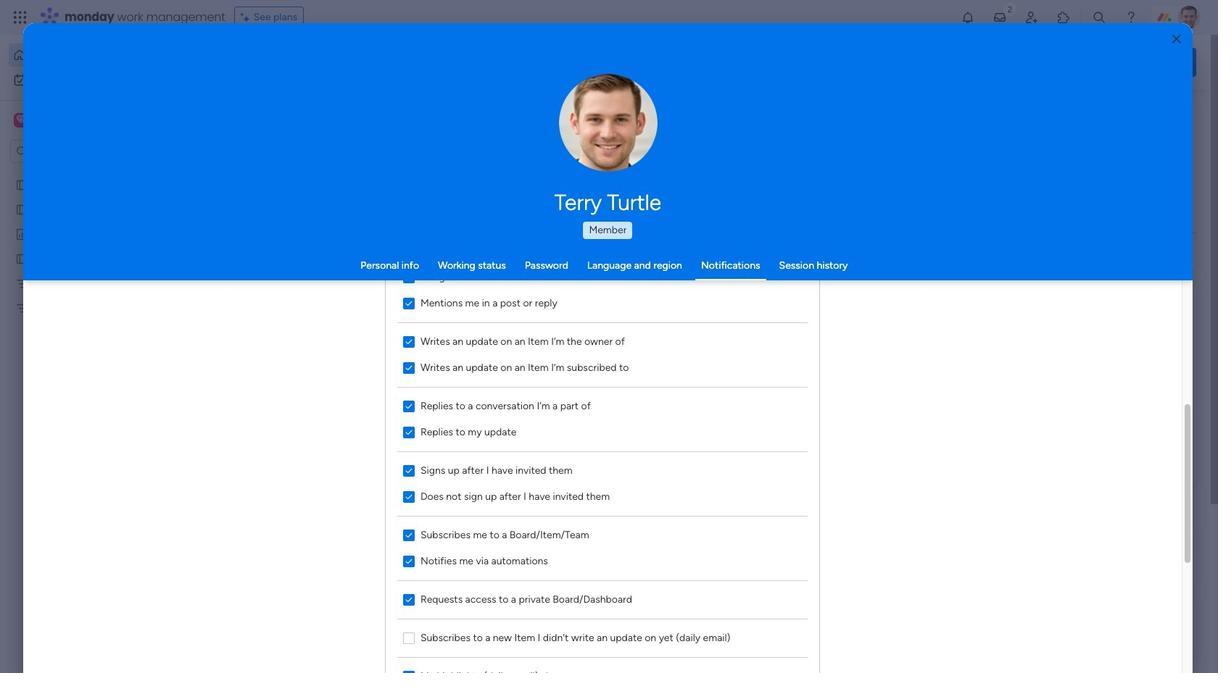 Task type: describe. For each thing, give the bounding box(es) containing it.
getting started element
[[979, 528, 1197, 587]]

component image for 1st add to favorites image
[[479, 288, 492, 301]]

remove from favorites image
[[430, 265, 445, 280]]

1 vertical spatial option
[[9, 68, 176, 91]]

public dashboard image
[[15, 227, 29, 241]]

help image
[[1124, 10, 1138, 25]]

templates image image
[[992, 292, 1183, 392]]

terry turtle image
[[1178, 6, 1201, 29]]

1 workspace image from the left
[[14, 112, 28, 128]]

monday marketplace image
[[1057, 10, 1071, 25]]

notifications image
[[961, 10, 975, 25]]

public board image
[[15, 178, 29, 191]]



Task type: vqa. For each thing, say whether or not it's contained in the screenshot.
2023
no



Task type: locate. For each thing, give the bounding box(es) containing it.
dapulse x slim image
[[1175, 105, 1192, 123]]

workspace image
[[14, 112, 28, 128], [16, 112, 26, 128]]

1 component image from the left
[[242, 288, 255, 301]]

update feed image
[[993, 10, 1007, 25]]

Search in workspace field
[[30, 143, 121, 160]]

component image for remove from favorites image
[[242, 288, 255, 301]]

1 horizontal spatial component image
[[479, 288, 492, 301]]

1 add to favorites image from the left
[[667, 265, 682, 280]]

2 vertical spatial option
[[0, 171, 185, 174]]

workspace selection element
[[14, 112, 121, 131]]

component image
[[242, 288, 255, 301], [479, 288, 492, 301]]

search everything image
[[1092, 10, 1107, 25]]

list box
[[0, 169, 185, 516]]

2 element
[[370, 546, 388, 563], [370, 546, 388, 563]]

0 horizontal spatial add to favorites image
[[667, 265, 682, 280]]

public board image
[[15, 202, 29, 216], [15, 252, 29, 265], [242, 265, 258, 281], [479, 265, 495, 281]]

1 horizontal spatial add to favorites image
[[904, 265, 919, 280]]

add to favorites image
[[667, 265, 682, 280], [904, 265, 919, 280]]

region
[[386, 247, 819, 674]]

0 horizontal spatial component image
[[242, 288, 255, 301]]

close image
[[1172, 34, 1181, 45]]

2 workspace image from the left
[[16, 112, 26, 128]]

component image
[[716, 288, 730, 301]]

select product image
[[13, 10, 28, 25]]

quick search results list box
[[224, 136, 944, 505]]

invite members image
[[1025, 10, 1039, 25]]

2 add to favorites image from the left
[[904, 265, 919, 280]]

public dashboard image
[[716, 265, 732, 281]]

see plans image
[[241, 9, 254, 25]]

2 image
[[1004, 1, 1017, 17]]

option
[[9, 44, 176, 67], [9, 68, 176, 91], [0, 171, 185, 174]]

0 vertical spatial option
[[9, 44, 176, 67]]

help center element
[[979, 598, 1197, 656]]

add to favorites image
[[430, 443, 445, 457]]

2 component image from the left
[[479, 288, 492, 301]]



